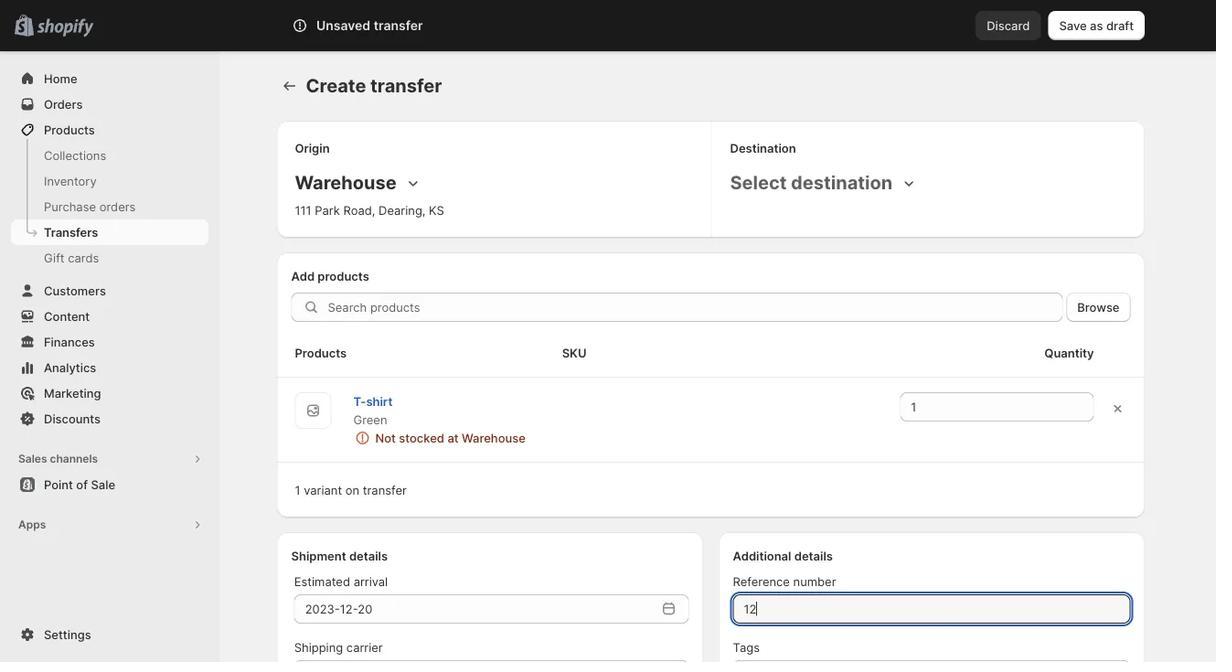 Task type: locate. For each thing, give the bounding box(es) containing it.
transfer for unsaved transfer
[[374, 18, 423, 33]]

None number field
[[901, 393, 1067, 422]]

marketing link
[[11, 381, 209, 406]]

0 horizontal spatial warehouse
[[295, 172, 397, 194]]

arrival
[[354, 575, 388, 589]]

Tags text field
[[733, 661, 1131, 662]]

0 vertical spatial products
[[44, 123, 95, 137]]

Shipping carrier text field
[[294, 661, 689, 662]]

details up arrival
[[349, 549, 388, 563]]

warehouse up road,
[[295, 172, 397, 194]]

origin
[[295, 141, 330, 155]]

unsaved transfer
[[317, 18, 423, 33]]

warehouse
[[295, 172, 397, 194], [462, 431, 526, 445]]

1
[[295, 483, 301, 497]]

discard
[[987, 18, 1031, 32]]

discard link
[[976, 11, 1042, 40]]

save
[[1060, 18, 1088, 32]]

warehouse right at
[[462, 431, 526, 445]]

transfer down the search
[[371, 75, 442, 97]]

sku
[[562, 346, 587, 360]]

products up collections
[[44, 123, 95, 137]]

shipping carrier
[[294, 640, 383, 655]]

products down add products at the left of page
[[295, 346, 347, 360]]

browse button
[[1067, 293, 1131, 322]]

transfer right unsaved
[[374, 18, 423, 33]]

variant
[[304, 483, 342, 497]]

on
[[346, 483, 360, 497]]

sales channels
[[18, 452, 98, 466]]

collections link
[[11, 143, 209, 168]]

orders link
[[11, 91, 209, 117]]

content
[[44, 309, 90, 323]]

draft
[[1107, 18, 1135, 32]]

2 details from the left
[[795, 549, 833, 563]]

Estimated arrival text field
[[294, 595, 656, 624]]

reference number
[[733, 575, 837, 589]]

inventory link
[[11, 168, 209, 194]]

home link
[[11, 66, 209, 91]]

111 park road, dearing, ks
[[295, 203, 445, 217]]

1 vertical spatial transfer
[[371, 75, 442, 97]]

home
[[44, 71, 77, 86]]

park
[[315, 203, 340, 217]]

t-shirt link
[[354, 394, 393, 409]]

1 details from the left
[[349, 549, 388, 563]]

carrier
[[347, 640, 383, 655]]

tags
[[733, 640, 760, 655]]

0 horizontal spatial details
[[349, 549, 388, 563]]

0 horizontal spatial products
[[44, 123, 95, 137]]

0 vertical spatial warehouse
[[295, 172, 397, 194]]

Search products text field
[[328, 293, 1063, 322]]

customers link
[[11, 278, 209, 304]]

road,
[[343, 203, 376, 217]]

sale
[[91, 478, 115, 492]]

add
[[291, 269, 315, 283]]

point of sale link
[[11, 472, 209, 498]]

t-
[[354, 394, 366, 409]]

analytics link
[[11, 355, 209, 381]]

additional details
[[733, 549, 833, 563]]

1 vertical spatial warehouse
[[462, 431, 526, 445]]

1 variant on transfer
[[295, 483, 407, 497]]

create transfer
[[306, 75, 442, 97]]

details up number
[[795, 549, 833, 563]]

1 horizontal spatial details
[[795, 549, 833, 563]]

estimated
[[294, 575, 350, 589]]

warehouse button
[[291, 168, 426, 198]]

destination
[[731, 141, 797, 155]]

shopify image
[[37, 19, 94, 37]]

inventory
[[44, 174, 97, 188]]

details
[[349, 549, 388, 563], [795, 549, 833, 563]]

transfer
[[374, 18, 423, 33], [371, 75, 442, 97], [363, 483, 407, 497]]

0 vertical spatial transfer
[[374, 18, 423, 33]]

transfer right on
[[363, 483, 407, 497]]

products
[[44, 123, 95, 137], [295, 346, 347, 360]]

discounts
[[44, 412, 101, 426]]

shirt
[[366, 394, 393, 409]]

1 vertical spatial products
[[295, 346, 347, 360]]

finances link
[[11, 329, 209, 355]]

gift
[[44, 251, 65, 265]]



Task type: describe. For each thing, give the bounding box(es) containing it.
search button
[[336, 11, 867, 40]]

customers
[[44, 284, 106, 298]]

transfer for create transfer
[[371, 75, 442, 97]]

cards
[[68, 251, 99, 265]]

analytics
[[44, 360, 96, 375]]

select
[[731, 172, 787, 194]]

not stocked at warehouse
[[376, 431, 526, 445]]

search
[[366, 18, 405, 32]]

as
[[1091, 18, 1104, 32]]

orders
[[44, 97, 83, 111]]

1 horizontal spatial warehouse
[[462, 431, 526, 445]]

unsaved
[[317, 18, 371, 33]]

orders
[[99, 199, 136, 214]]

transfers
[[44, 225, 98, 239]]

add products
[[291, 269, 369, 283]]

of
[[76, 478, 88, 492]]

point of sale button
[[0, 472, 220, 498]]

purchase orders
[[44, 199, 136, 214]]

not
[[376, 431, 396, 445]]

1 horizontal spatial products
[[295, 346, 347, 360]]

at
[[448, 431, 459, 445]]

111
[[295, 203, 312, 217]]

save as draft
[[1060, 18, 1135, 32]]

create
[[306, 75, 366, 97]]

details for additional details
[[795, 549, 833, 563]]

additional
[[733, 549, 792, 563]]

marketing
[[44, 386, 101, 400]]

browse
[[1078, 300, 1120, 314]]

Reference number text field
[[733, 595, 1131, 624]]

purchase orders link
[[11, 194, 209, 220]]

warehouse inside dropdown button
[[295, 172, 397, 194]]

sales channels button
[[11, 447, 209, 472]]

select destination button
[[727, 168, 922, 198]]

t-shirt green
[[354, 394, 393, 427]]

number
[[794, 575, 837, 589]]

2 vertical spatial transfer
[[363, 483, 407, 497]]

collections
[[44, 148, 106, 162]]

apps
[[18, 518, 46, 532]]

select destination
[[731, 172, 893, 194]]

shipping
[[294, 640, 343, 655]]

shipment details
[[291, 549, 388, 563]]

content link
[[11, 304, 209, 329]]

save as draft button
[[1049, 11, 1146, 40]]

discounts link
[[11, 406, 209, 432]]

green
[[354, 413, 388, 427]]

gift cards link
[[11, 245, 209, 271]]

purchase
[[44, 199, 96, 214]]

reference
[[733, 575, 790, 589]]

gift cards
[[44, 251, 99, 265]]

apps button
[[11, 512, 209, 538]]

channels
[[50, 452, 98, 466]]

point
[[44, 478, 73, 492]]

stocked
[[399, 431, 445, 445]]

finances
[[44, 335, 95, 349]]

quantity
[[1045, 346, 1095, 360]]

settings link
[[11, 622, 209, 648]]

products link
[[11, 117, 209, 143]]

ks
[[429, 203, 445, 217]]

shipment
[[291, 549, 346, 563]]

settings
[[44, 628, 91, 642]]

transfers link
[[11, 220, 209, 245]]

point of sale
[[44, 478, 115, 492]]

details for shipment details
[[349, 549, 388, 563]]

sales
[[18, 452, 47, 466]]

dearing,
[[379, 203, 426, 217]]

products
[[318, 269, 369, 283]]

destination
[[792, 172, 893, 194]]



Task type: vqa. For each thing, say whether or not it's contained in the screenshot.
text field in the right of the page
no



